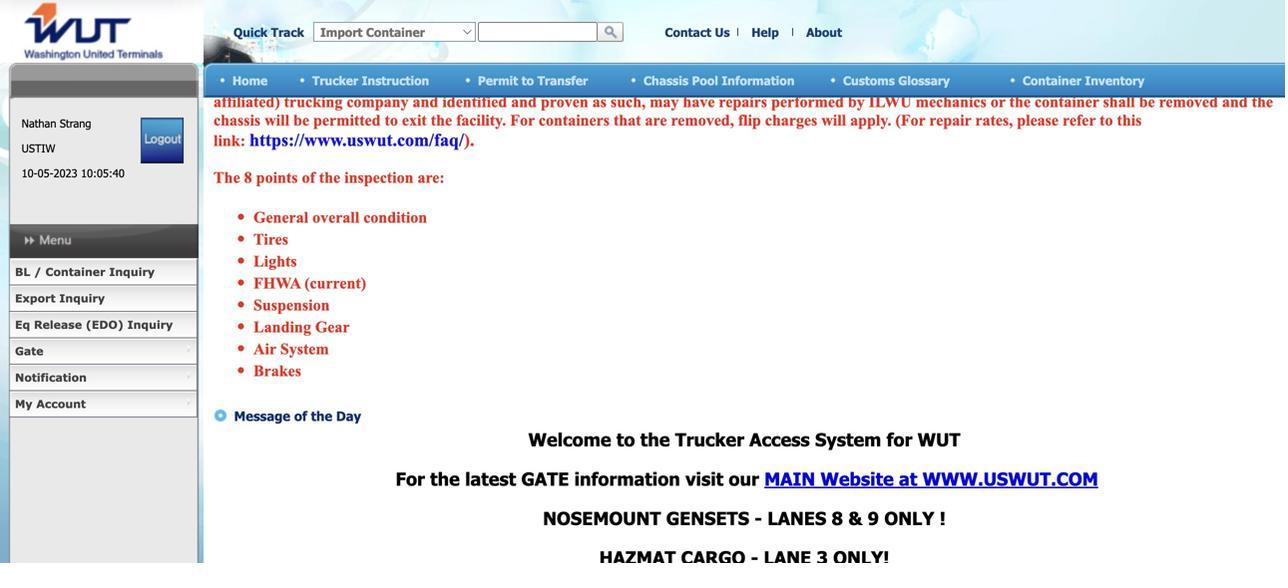 Task type: locate. For each thing, give the bounding box(es) containing it.
bl / container inquiry
[[15, 266, 155, 279]]

container inventory
[[1023, 73, 1145, 88]]

inquiry for (edo)
[[127, 318, 173, 332]]

container left inventory at the right top
[[1023, 73, 1082, 88]]

contact
[[665, 25, 712, 39]]

inquiry right (edo)
[[127, 318, 173, 332]]

0 horizontal spatial container
[[45, 266, 105, 279]]

inquiry down bl / container inquiry
[[59, 292, 105, 305]]

my
[[15, 398, 33, 411]]

export inquiry link
[[9, 286, 198, 312]]

eq release (edo) inquiry
[[15, 318, 173, 332]]

container
[[1023, 73, 1082, 88], [45, 266, 105, 279]]

container inside "link"
[[45, 266, 105, 279]]

track
[[271, 25, 304, 39]]

about
[[807, 25, 842, 39]]

1 horizontal spatial container
[[1023, 73, 1082, 88]]

help link
[[752, 25, 779, 39]]

inquiry
[[109, 266, 155, 279], [59, 292, 105, 305], [127, 318, 173, 332]]

transfer
[[538, 73, 588, 88]]

quick
[[234, 25, 268, 39]]

10-05-2023 10:05:40
[[22, 167, 125, 180]]

bl
[[15, 266, 30, 279]]

inquiry up export inquiry link
[[109, 266, 155, 279]]

home
[[233, 73, 268, 88]]

trucker instruction
[[312, 73, 429, 88]]

eq release (edo) inquiry link
[[9, 312, 198, 339]]

strang
[[60, 117, 91, 130]]

contact us
[[665, 25, 730, 39]]

0 vertical spatial container
[[1023, 73, 1082, 88]]

export
[[15, 292, 55, 305]]

customs
[[843, 73, 895, 88]]

nathan
[[22, 117, 56, 130]]

export inquiry
[[15, 292, 105, 305]]

us
[[715, 25, 730, 39]]

1 vertical spatial container
[[45, 266, 105, 279]]

to
[[522, 73, 534, 88]]

container up export inquiry
[[45, 266, 105, 279]]

None text field
[[478, 22, 598, 42]]

contact us link
[[665, 25, 730, 39]]

0 vertical spatial inquiry
[[109, 266, 155, 279]]

10:05:40
[[81, 167, 125, 180]]

2 vertical spatial inquiry
[[127, 318, 173, 332]]



Task type: describe. For each thing, give the bounding box(es) containing it.
pool
[[692, 73, 719, 88]]

trucker
[[312, 73, 358, 88]]

(edo)
[[86, 318, 124, 332]]

help
[[752, 25, 779, 39]]

eq
[[15, 318, 30, 332]]

bl / container inquiry link
[[9, 260, 198, 286]]

chassis pool information
[[644, 73, 795, 88]]

gate link
[[9, 339, 198, 365]]

notification link
[[9, 365, 198, 392]]

my account link
[[9, 392, 198, 418]]

instruction
[[362, 73, 429, 88]]

quick track
[[234, 25, 304, 39]]

information
[[722, 73, 795, 88]]

05-
[[38, 167, 54, 180]]

customs glossary
[[843, 73, 950, 88]]

notification
[[15, 371, 87, 385]]

about link
[[807, 25, 842, 39]]

release
[[34, 318, 82, 332]]

inquiry for container
[[109, 266, 155, 279]]

nathan strang
[[22, 117, 91, 130]]

1 vertical spatial inquiry
[[59, 292, 105, 305]]

glossary
[[899, 73, 950, 88]]

permit to transfer
[[478, 73, 588, 88]]

permit
[[478, 73, 518, 88]]

login image
[[141, 118, 184, 164]]

chassis
[[644, 73, 689, 88]]

inventory
[[1085, 73, 1145, 88]]

/
[[34, 266, 42, 279]]

ustiw
[[22, 142, 55, 155]]

account
[[36, 398, 86, 411]]

gate
[[15, 345, 44, 358]]

2023
[[54, 167, 78, 180]]

10-
[[22, 167, 38, 180]]

my account
[[15, 398, 86, 411]]



